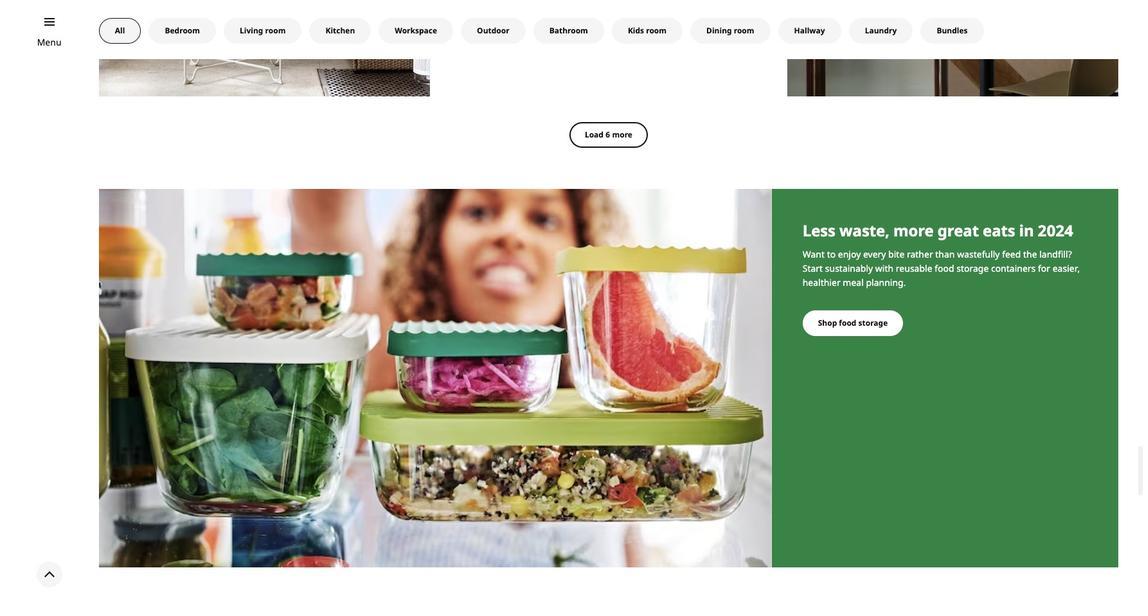 Task type: describe. For each thing, give the bounding box(es) containing it.
shop
[[818, 318, 837, 329]]

2024
[[1038, 220, 1074, 241]]

living room
[[240, 25, 286, 36]]

start
[[803, 262, 823, 275]]

an eight-armed black storslinga led chandelier hangs above a small round table with pottery. image
[[787, 0, 1119, 97]]

dining
[[707, 25, 732, 36]]

bathroom
[[549, 25, 588, 36]]

shop food storage
[[818, 318, 888, 329]]

load
[[585, 129, 604, 140]]

bedroom
[[165, 25, 200, 36]]

load 6 more
[[585, 129, 633, 140]]

feed
[[1002, 248, 1021, 260]]

more for waste,
[[894, 220, 934, 241]]

to
[[827, 248, 836, 260]]

outdoor button
[[461, 18, 526, 44]]

storage inside want to enjoy every bite rather than wastefully feed the landfill? start sustainably with reusable food storage containers for easier, healthier meal planning.
[[957, 262, 989, 275]]

bundles
[[937, 25, 968, 36]]

outdoor
[[477, 25, 510, 36]]

hallway
[[794, 25, 825, 36]]

living
[[240, 25, 263, 36]]

storage inside button
[[859, 318, 888, 329]]

kitchen button
[[310, 18, 371, 44]]

kids room button
[[612, 18, 683, 44]]

want
[[803, 248, 825, 260]]

every
[[863, 248, 886, 260]]

room for living room
[[265, 25, 286, 36]]

room for kids room
[[646, 25, 667, 36]]

food inside want to enjoy every bite rather than wastefully feed the landfill? start sustainably with reusable food storage containers for easier, healthier meal planning.
[[935, 262, 955, 275]]

containers
[[991, 262, 1036, 275]]

easier,
[[1053, 262, 1080, 275]]

enjoy
[[838, 248, 861, 260]]

meal
[[843, 277, 864, 289]]

6
[[606, 129, 610, 140]]

hallway button
[[778, 18, 841, 44]]

sustainably
[[825, 262, 873, 275]]

storage containger image
[[99, 189, 772, 568]]



Task type: vqa. For each thing, say whether or not it's contained in the screenshot.
the leftmost storage
yes



Task type: locate. For each thing, give the bounding box(es) containing it.
more
[[612, 129, 633, 140], [894, 220, 934, 241]]

0 vertical spatial more
[[612, 129, 633, 140]]

kitchen
[[326, 25, 355, 36]]

more right 6
[[612, 129, 633, 140]]

bathroom button
[[533, 18, 604, 44]]

0 vertical spatial storage
[[957, 262, 989, 275]]

food
[[935, 262, 955, 275], [839, 318, 857, 329]]

2 horizontal spatial room
[[734, 25, 755, 36]]

food inside button
[[839, 318, 857, 329]]

for
[[1038, 262, 1051, 275]]

3 room from the left
[[734, 25, 755, 36]]

healthier
[[803, 277, 841, 289]]

1 vertical spatial more
[[894, 220, 934, 241]]

0 horizontal spatial room
[[265, 25, 286, 36]]

0 vertical spatial food
[[935, 262, 955, 275]]

planning.
[[866, 277, 906, 289]]

0 horizontal spatial more
[[612, 129, 633, 140]]

1 vertical spatial storage
[[859, 318, 888, 329]]

bundles button
[[921, 18, 984, 44]]

workspace button
[[379, 18, 453, 44]]

reusable
[[896, 262, 933, 275]]

great
[[938, 220, 979, 241]]

storage down 'wastefully'
[[957, 262, 989, 275]]

want to enjoy every bite rather than wastefully feed the landfill? start sustainably with reusable food storage containers for easier, healthier meal planning.
[[803, 248, 1080, 289]]

storage down 'planning.'
[[859, 318, 888, 329]]

wastefully
[[957, 248, 1000, 260]]

eats
[[983, 220, 1016, 241]]

more inside "button"
[[612, 129, 633, 140]]

1 horizontal spatial food
[[935, 262, 955, 275]]

0 horizontal spatial storage
[[859, 318, 888, 329]]

landfill?
[[1040, 248, 1072, 260]]

the
[[1024, 248, 1038, 260]]

all
[[115, 25, 125, 36]]

waste,
[[840, 220, 890, 241]]

dining room
[[707, 25, 755, 36]]

room right dining
[[734, 25, 755, 36]]

menu button
[[37, 35, 61, 49]]

1 vertical spatial food
[[839, 318, 857, 329]]

room right kids
[[646, 25, 667, 36]]

a sollerön chaise longue on a garden terrace, covered with strimsporre, ingalill and konstanse covered cushions. image
[[99, 0, 430, 97]]

storage
[[957, 262, 989, 275], [859, 318, 888, 329]]

workspace
[[395, 25, 437, 36]]

kids
[[628, 25, 644, 36]]

room inside dining room button
[[734, 25, 755, 36]]

bedroom button
[[149, 18, 216, 44]]

less waste, more great eats in 2024
[[803, 220, 1074, 241]]

shop food storage button
[[803, 311, 904, 336]]

rather
[[907, 248, 933, 260]]

menu
[[37, 36, 61, 48]]

laundry
[[865, 25, 897, 36]]

load 6 more button
[[570, 122, 648, 148]]

more up rather
[[894, 220, 934, 241]]

room inside kids room button
[[646, 25, 667, 36]]

living room button
[[224, 18, 302, 44]]

0 horizontal spatial food
[[839, 318, 857, 329]]

kids room
[[628, 25, 667, 36]]

2 room from the left
[[646, 25, 667, 36]]

1 horizontal spatial room
[[646, 25, 667, 36]]

all button
[[99, 18, 141, 44]]

1 horizontal spatial storage
[[957, 262, 989, 275]]

food right 'shop'
[[839, 318, 857, 329]]

more for 6
[[612, 129, 633, 140]]

1 room from the left
[[265, 25, 286, 36]]

laundry button
[[849, 18, 913, 44]]

food down than
[[935, 262, 955, 275]]

room for dining room
[[734, 25, 755, 36]]

less
[[803, 220, 836, 241]]

1 horizontal spatial more
[[894, 220, 934, 241]]

bite
[[889, 248, 905, 260]]

room inside the living room button
[[265, 25, 286, 36]]

dining room button
[[691, 18, 771, 44]]

room
[[265, 25, 286, 36], [646, 25, 667, 36], [734, 25, 755, 36]]

in
[[1020, 220, 1034, 241]]

with
[[876, 262, 894, 275]]

than
[[936, 248, 955, 260]]

room right living
[[265, 25, 286, 36]]



